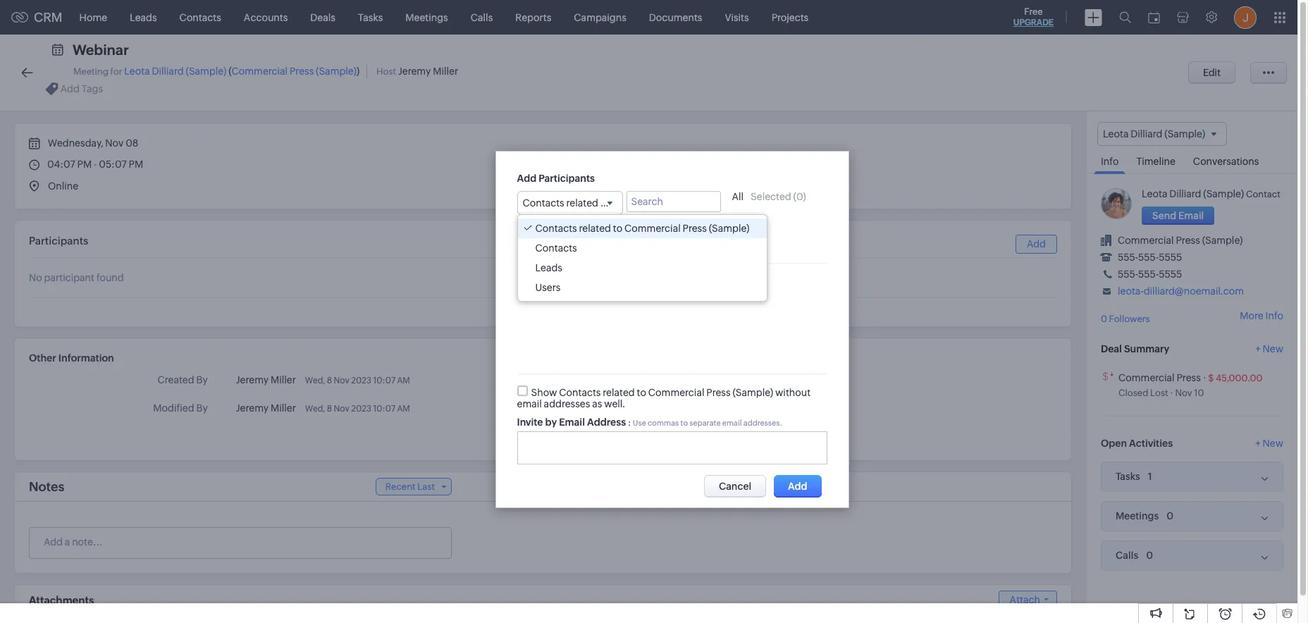Task type: locate. For each thing, give the bounding box(es) containing it.
participants
[[539, 172, 595, 184], [29, 235, 88, 247]]

to right well.
[[637, 387, 647, 398]]

(sample) down 'all' at top right
[[709, 223, 750, 234]]

1 horizontal spatial )
[[804, 191, 806, 202]]

more
[[1241, 311, 1264, 322]]

1 vertical spatial 10:07
[[373, 404, 396, 414]]

1 vertical spatial leads
[[536, 262, 563, 273]]

None button
[[1189, 61, 1236, 84], [1142, 207, 1215, 225], [774, 475, 822, 498], [1189, 61, 1236, 84], [1142, 207, 1215, 225], [774, 475, 822, 498]]

1 vertical spatial + new
[[1256, 438, 1284, 449]]

2 2023 from the top
[[351, 404, 372, 414]]

commercial down accounts
[[232, 66, 288, 77]]

jeremy
[[398, 66, 431, 77], [236, 374, 269, 386], [236, 403, 269, 414]]

2023
[[351, 376, 372, 386], [351, 404, 372, 414]]

10:07 for modified by
[[373, 404, 396, 414]]

dilliard@noemail.com down commercial press (sample) at top
[[1144, 286, 1245, 297]]

commercial inside commercial press · $ 45,000.00 closed lost · nov 10
[[1119, 372, 1175, 383]]

1 horizontal spatial leota
[[555, 229, 580, 240]]

0 horizontal spatial email
[[517, 398, 542, 409]]

5555 down commercial press (sample) at top
[[1159, 252, 1183, 263]]

1 wed, from the top
[[305, 376, 325, 386]]

add
[[517, 172, 537, 184], [1027, 238, 1046, 250]]

press
[[290, 66, 314, 77], [670, 197, 694, 208], [683, 223, 707, 234], [1177, 235, 1201, 246], [1177, 372, 1201, 383], [707, 387, 731, 398]]

miller
[[433, 66, 458, 77], [271, 374, 296, 386], [271, 403, 296, 414]]

for
[[110, 66, 122, 77]]

press down search 'text box'
[[683, 223, 707, 234]]

commercial press link
[[1119, 372, 1201, 383]]

profile image
[[1235, 6, 1257, 29]]

leota- up "followers" on the bottom of the page
[[1118, 286, 1144, 297]]

0 vertical spatial 555-555-5555
[[1118, 252, 1183, 263]]

1 horizontal spatial leota dilliard (sample) link
[[555, 229, 657, 241]]

related inside tree
[[579, 223, 611, 234]]

create menu element
[[1077, 0, 1111, 34]]

pm left -
[[77, 159, 92, 170]]

) left host
[[357, 66, 360, 77]]

wed, 8 nov 2023 10:07 am
[[305, 376, 410, 386], [305, 404, 410, 414]]

1 horizontal spatial participants
[[539, 172, 595, 184]]

contact
[[1247, 189, 1281, 200]]

0 horizontal spatial (
[[229, 66, 232, 77]]

by for created by
[[196, 374, 208, 386]]

press up 10 in the right bottom of the page
[[1177, 372, 1201, 383]]

0 horizontal spatial info
[[1101, 156, 1119, 167]]

2 horizontal spatial dilliard
[[1170, 188, 1202, 200]]

2 vertical spatial dilliard
[[582, 229, 614, 240]]

0 horizontal spatial add
[[517, 172, 537, 184]]

0 vertical spatial )
[[357, 66, 360, 77]]

1 vertical spatial new
[[1263, 438, 1284, 449]]

)
[[357, 66, 360, 77], [804, 191, 806, 202]]

dilliard@noemail.com
[[581, 244, 681, 255], [1144, 286, 1245, 297]]

info
[[1101, 156, 1119, 167], [1266, 311, 1284, 322]]

1 vertical spatial info
[[1266, 311, 1284, 322]]

0 vertical spatial wed, 8 nov 2023 10:07 am
[[305, 376, 410, 386]]

calls
[[471, 12, 493, 23]]

1 vertical spatial 2023
[[351, 404, 372, 414]]

Add a note... field
[[30, 535, 451, 549]]

information
[[58, 353, 114, 364]]

related down add participants
[[567, 197, 599, 208]]

email inside show contacts related to commercial press (sample) without email addresses as well.
[[517, 398, 542, 409]]

555-555-5555 down commercial press (sample) at top
[[1118, 252, 1183, 263]]

0 vertical spatial participants
[[539, 172, 595, 184]]

1 jeremy miller from the top
[[236, 374, 296, 386]]

·
[[1203, 372, 1207, 383], [1171, 388, 1174, 398]]

conversations link
[[1187, 146, 1267, 174]]

(sample) inside tree
[[709, 223, 750, 234]]

0 vertical spatial related
[[567, 197, 599, 208]]

+ new
[[1256, 343, 1284, 354], [1256, 438, 1284, 449]]

2 vertical spatial miller
[[271, 403, 296, 414]]

0 horizontal spatial )
[[357, 66, 360, 77]]

leota dilliard (sample) link right for in the left of the page
[[124, 66, 227, 77]]

tree
[[518, 215, 768, 301]]

2 horizontal spatial leota dilliard (sample) link
[[1142, 188, 1245, 200]]

2 am from the top
[[397, 404, 410, 414]]

leota down timeline
[[1142, 188, 1168, 200]]

1 vertical spatial email
[[723, 419, 742, 427]]

commercial up leota dilliard (sample) leota-dilliard@noemail.com
[[612, 197, 668, 208]]

(
[[229, 66, 232, 77], [794, 191, 797, 202]]

8 for created by
[[327, 376, 332, 386]]

2 vertical spatial leota
[[555, 229, 580, 240]]

0 right selected
[[797, 191, 804, 202]]

0 vertical spatial 5555
[[1159, 252, 1183, 263]]

1 vertical spatial wed, 8 nov 2023 10:07 am
[[305, 404, 410, 414]]

1 2023 from the top
[[351, 376, 372, 386]]

modified
[[153, 403, 194, 414]]

2 wed, from the top
[[305, 404, 325, 414]]

0 vertical spatial am
[[397, 376, 410, 386]]

contacts inside show contacts related to commercial press (sample) without email addresses as well.
[[559, 387, 601, 398]]

1 vertical spatial add
[[1027, 238, 1046, 250]]

5555 up leota-dilliard@noemail.com
[[1159, 269, 1183, 280]]

( down the contacts link
[[229, 66, 232, 77]]

0 vertical spatial dilliard@noemail.com
[[581, 244, 681, 255]]

am
[[397, 376, 410, 386], [397, 404, 410, 414]]

0 vertical spatial by
[[196, 374, 208, 386]]

contacts related to commercial press (sample) up leota dilliard (sample) leota-dilliard@noemail.com
[[523, 197, 737, 208]]

commercial press (sample) link up leota-dilliard@noemail.com
[[1118, 235, 1243, 246]]

1 vertical spatial commercial press (sample) link
[[1118, 235, 1243, 246]]

0 vertical spatial + new
[[1256, 343, 1284, 354]]

commercial press (sample) link down accounts
[[232, 66, 357, 77]]

related down contacts related to commercial press (sample) "field"
[[579, 223, 611, 234]]

1 by from the top
[[196, 374, 208, 386]]

2 horizontal spatial leota
[[1142, 188, 1168, 200]]

1 vertical spatial leota-
[[1118, 286, 1144, 297]]

press up separate on the right of the page
[[707, 387, 731, 398]]

1 vertical spatial miller
[[271, 374, 296, 386]]

8
[[327, 376, 332, 386], [327, 404, 332, 414]]

1 horizontal spatial leads
[[536, 262, 563, 273]]

2 vertical spatial related
[[603, 387, 635, 398]]

email
[[517, 398, 542, 409], [723, 419, 742, 427]]

1 10:07 from the top
[[373, 376, 396, 386]]

0 vertical spatial add
[[517, 172, 537, 184]]

well.
[[604, 398, 626, 409]]

by right modified at the bottom left of page
[[196, 403, 208, 414]]

calendar image
[[1149, 12, 1161, 23]]

0 horizontal spatial leota dilliard (sample) link
[[124, 66, 227, 77]]

1 8 from the top
[[327, 376, 332, 386]]

2 + from the top
[[1256, 438, 1261, 449]]

info link
[[1094, 146, 1126, 174]]

0 vertical spatial leads
[[130, 12, 157, 23]]

2 jeremy miller from the top
[[236, 403, 296, 414]]

0 vertical spatial 10:07
[[373, 376, 396, 386]]

contacts related to commercial press (sample) inside "field"
[[523, 197, 737, 208]]

participants up the participant
[[29, 235, 88, 247]]

dilliard down contacts related to commercial press (sample) "field"
[[582, 229, 614, 240]]

invite by email address : use commas to separate email addresses.
[[517, 417, 783, 428]]

0 vertical spatial info
[[1101, 156, 1119, 167]]

leota up users
[[555, 229, 580, 240]]

1 vertical spatial jeremy
[[236, 374, 269, 386]]

wed, for modified by
[[305, 404, 325, 414]]

campaigns
[[574, 12, 627, 23]]

leads inside tree
[[536, 262, 563, 273]]

info right more in the right of the page
[[1266, 311, 1284, 322]]

0
[[797, 191, 804, 202], [1101, 314, 1108, 325]]

new
[[1263, 343, 1284, 354], [1263, 438, 1284, 449]]

1 vertical spatial 8
[[327, 404, 332, 414]]

open activities
[[1101, 438, 1173, 449]]

0 horizontal spatial dilliard@noemail.com
[[581, 244, 681, 255]]

0 vertical spatial 8
[[327, 376, 332, 386]]

pm down the 08
[[129, 159, 143, 170]]

( right selected
[[794, 191, 797, 202]]

1 vertical spatial dilliard
[[1170, 188, 1202, 200]]

1 horizontal spatial email
[[723, 419, 742, 427]]

1 vertical spatial dilliard@noemail.com
[[1144, 286, 1245, 297]]

1 horizontal spatial pm
[[129, 159, 143, 170]]

leota dilliard (sample) leota-dilliard@noemail.com
[[555, 229, 681, 255]]

to up leota dilliard (sample) leota-dilliard@noemail.com
[[601, 197, 610, 208]]

meeting for leota dilliard (sample) ( commercial press (sample) )
[[73, 66, 360, 77]]

1 vertical spatial related
[[579, 223, 611, 234]]

email right separate on the right of the page
[[723, 419, 742, 427]]

press inside commercial press · $ 45,000.00 closed lost · nov 10
[[1177, 372, 1201, 383]]

1 vertical spatial jeremy miller
[[236, 403, 296, 414]]

add for add
[[1027, 238, 1046, 250]]

to right the commas
[[681, 419, 688, 427]]

commercial up the commas
[[649, 387, 705, 398]]

related inside contacts related to commercial press (sample) "field"
[[567, 197, 599, 208]]

other information
[[29, 353, 114, 364]]

leota- up users
[[555, 244, 581, 255]]

meetings link
[[394, 0, 460, 34]]

press down 'deals' in the top left of the page
[[290, 66, 314, 77]]

commercial press (sample)
[[1118, 235, 1243, 246]]

to inside "field"
[[601, 197, 610, 208]]

0 vertical spatial 0
[[797, 191, 804, 202]]

contacts related to commercial press (sample) down contacts related to commercial press (sample) "field"
[[536, 223, 750, 234]]

notes
[[29, 480, 64, 494]]

0 vertical spatial contacts related to commercial press (sample)
[[523, 197, 737, 208]]

(sample) down the contacts link
[[186, 66, 227, 77]]

no
[[29, 272, 42, 283]]

leota right for in the left of the page
[[124, 66, 150, 77]]

10:07
[[373, 376, 396, 386], [373, 404, 396, 414]]

0 vertical spatial dilliard
[[152, 66, 184, 77]]

2 vertical spatial leota dilliard (sample) link
[[555, 229, 657, 241]]

related right as
[[603, 387, 635, 398]]

1 vertical spatial leota dilliard (sample) link
[[1142, 188, 1245, 200]]

contacts related to commercial press (sample)
[[523, 197, 737, 208], [536, 223, 750, 234]]

2023 for created by
[[351, 376, 372, 386]]

(sample) down contacts related to commercial press (sample) "field"
[[616, 229, 657, 240]]

0 horizontal spatial leads
[[130, 12, 157, 23]]

1 vertical spatial (
[[794, 191, 797, 202]]

(sample) inside "field"
[[696, 197, 737, 208]]

use
[[633, 419, 647, 427]]

wednesday,
[[48, 138, 103, 149]]

(sample) down conversations
[[1204, 188, 1245, 200]]

attachments
[[29, 594, 94, 606]]

1 vertical spatial 555-555-5555
[[1118, 269, 1183, 280]]

1 + from the top
[[1256, 343, 1261, 354]]

leota dilliard (sample) link down conversations
[[1142, 188, 1245, 200]]

1 vertical spatial am
[[397, 404, 410, 414]]

tree containing contacts related to commercial press (sample)
[[518, 215, 768, 301]]

am for modified by
[[397, 404, 410, 414]]

0 left "followers" on the bottom of the page
[[1101, 314, 1108, 325]]

· left $
[[1203, 372, 1207, 383]]

address
[[587, 417, 626, 428]]

leota inside leota dilliard (sample) leota-dilliard@noemail.com
[[555, 229, 580, 240]]

0 horizontal spatial commercial press (sample) link
[[232, 66, 357, 77]]

0 vertical spatial wed,
[[305, 376, 325, 386]]

2 wed, 8 nov 2023 10:07 am from the top
[[305, 404, 410, 414]]

separate
[[690, 419, 721, 427]]

more info
[[1241, 311, 1284, 322]]

leota dilliard (sample) link for leota dilliard (sample) contact
[[1142, 188, 1245, 200]]

+ down more info link
[[1256, 343, 1261, 354]]

attach link
[[999, 591, 1058, 610]]

dilliard right for in the left of the page
[[152, 66, 184, 77]]

2 8 from the top
[[327, 404, 332, 414]]

email up invite
[[517, 398, 542, 409]]

0 vertical spatial ·
[[1203, 372, 1207, 383]]

1 vertical spatial contacts related to commercial press (sample)
[[536, 223, 750, 234]]

online
[[48, 181, 78, 192]]

(sample) left selected
[[696, 197, 737, 208]]

2 10:07 from the top
[[373, 404, 396, 414]]

leads up users
[[536, 262, 563, 273]]

1 vertical spatial leota
[[1142, 188, 1168, 200]]

1 wed, 8 nov 2023 10:07 am from the top
[[305, 376, 410, 386]]

1 vertical spatial ·
[[1171, 388, 1174, 398]]

+ down 45,000.00 in the right of the page
[[1256, 438, 1261, 449]]

0 vertical spatial new
[[1263, 343, 1284, 354]]

1 horizontal spatial dilliard
[[582, 229, 614, 240]]

dilliard inside leota dilliard (sample) leota-dilliard@noemail.com
[[582, 229, 614, 240]]

2 by from the top
[[196, 403, 208, 414]]

1 horizontal spatial info
[[1266, 311, 1284, 322]]

modified by
[[153, 403, 208, 414]]

jeremy miller for created by
[[236, 374, 296, 386]]

1 am from the top
[[397, 376, 410, 386]]

0 vertical spatial +
[[1256, 343, 1261, 354]]

by right created
[[196, 374, 208, 386]]

leota dilliard (sample) link
[[124, 66, 227, 77], [1142, 188, 1245, 200], [555, 229, 657, 241]]

0 vertical spatial email
[[517, 398, 542, 409]]

0 vertical spatial leota dilliard (sample) link
[[124, 66, 227, 77]]

free upgrade
[[1014, 6, 1054, 28]]

leads
[[130, 12, 157, 23], [536, 262, 563, 273]]

1 + new from the top
[[1256, 343, 1284, 354]]

dilliard down timeline
[[1170, 188, 1202, 200]]

1 horizontal spatial commercial press (sample) link
[[1118, 235, 1243, 246]]

lost
[[1151, 388, 1169, 398]]

wednesday, nov 08
[[46, 138, 138, 149]]

commercial up lost
[[1119, 372, 1175, 383]]

) right selected
[[804, 191, 806, 202]]

am for created by
[[397, 376, 410, 386]]

selected
[[751, 191, 792, 202]]

0 vertical spatial leota-
[[555, 244, 581, 255]]

dilliard@noemail.com down contacts related to commercial press (sample) "field"
[[581, 244, 681, 255]]

8 for modified by
[[327, 404, 332, 414]]

(sample) up addresses.
[[733, 387, 774, 398]]

· right lost
[[1171, 388, 1174, 398]]

pm
[[77, 159, 92, 170], [129, 159, 143, 170]]

1 horizontal spatial (
[[794, 191, 797, 202]]

555-
[[1118, 252, 1139, 263], [1139, 252, 1159, 263], [1118, 269, 1139, 280], [1139, 269, 1159, 280]]

related
[[567, 197, 599, 208], [579, 223, 611, 234], [603, 387, 635, 398]]

to down contacts related to commercial press (sample) "field"
[[613, 223, 623, 234]]

press left 'all' at top right
[[670, 197, 694, 208]]

1 vertical spatial wed,
[[305, 404, 325, 414]]

press up leota-dilliard@noemail.com
[[1177, 235, 1201, 246]]

0 vertical spatial 2023
[[351, 376, 372, 386]]

Contacts related to Commercial Press (Sample) field
[[517, 191, 737, 215]]

meetings
[[406, 12, 448, 23]]

documents
[[649, 12, 703, 23]]

wed, 8 nov 2023 10:07 am for modified by
[[305, 404, 410, 414]]

accounts
[[244, 12, 288, 23]]

participants up contacts related to commercial press (sample) "field"
[[539, 172, 595, 184]]

1 horizontal spatial leota-
[[1118, 286, 1144, 297]]

crm link
[[11, 10, 62, 25]]

0 horizontal spatial leota
[[124, 66, 150, 77]]

Search text field
[[627, 191, 721, 212]]

1 vertical spatial 0
[[1101, 314, 1108, 325]]

related for contacts related to commercial press (sample) "field"
[[567, 197, 599, 208]]

555-555-5555 up leota-dilliard@noemail.com
[[1118, 269, 1183, 280]]

leota dilliard (sample) link down contacts related to commercial press (sample) "field"
[[555, 229, 657, 241]]

leads right home link
[[130, 12, 157, 23]]

:
[[628, 417, 631, 428]]

0 horizontal spatial pm
[[77, 159, 92, 170]]

1 horizontal spatial dilliard@noemail.com
[[1144, 286, 1245, 297]]

1 horizontal spatial ·
[[1203, 372, 1207, 383]]

miller for modified by
[[271, 403, 296, 414]]

info left timeline
[[1101, 156, 1119, 167]]

1 vertical spatial +
[[1256, 438, 1261, 449]]

1 vertical spatial by
[[196, 403, 208, 414]]

2 vertical spatial jeremy
[[236, 403, 269, 414]]

1 vertical spatial 5555
[[1159, 269, 1183, 280]]

summary
[[1125, 343, 1170, 354]]

created
[[158, 374, 194, 386]]



Task type: describe. For each thing, give the bounding box(es) containing it.
08
[[126, 138, 138, 149]]

0 horizontal spatial dilliard
[[152, 66, 184, 77]]

invite
[[517, 417, 543, 428]]

by for modified by
[[196, 403, 208, 414]]

to inside show contacts related to commercial press (sample) without email addresses as well.
[[637, 387, 647, 398]]

open
[[1101, 438, 1128, 449]]

2023 for modified by
[[351, 404, 372, 414]]

1 pm from the left
[[77, 159, 92, 170]]

dilliard for leota dilliard (sample) leota-dilliard@noemail.com
[[582, 229, 614, 240]]

1 vertical spatial )
[[804, 191, 806, 202]]

dilliard@noemail.com inside leota dilliard (sample) leota-dilliard@noemail.com
[[581, 244, 681, 255]]

leads link
[[119, 0, 168, 34]]

add participants
[[517, 172, 595, 184]]

contacts link
[[168, 0, 233, 34]]

2 555-555-5555 from the top
[[1118, 269, 1183, 280]]

last
[[418, 482, 435, 492]]

commercial down search 'text box'
[[625, 223, 681, 234]]

jeremy for modified by
[[236, 403, 269, 414]]

leota-dilliard@noemail.com link
[[1118, 286, 1245, 297]]

related inside show contacts related to commercial press (sample) without email addresses as well.
[[603, 387, 635, 398]]

tasks link
[[347, 0, 394, 34]]

search element
[[1111, 0, 1140, 35]]

jeremy miller for modified by
[[236, 403, 296, 414]]

deals link
[[299, 0, 347, 34]]

leota-dilliard@noemail.com
[[1118, 286, 1245, 297]]

show
[[531, 387, 557, 398]]

+ new link
[[1256, 343, 1284, 362]]

show contacts related to commercial press (sample) without email addresses as well.
[[517, 387, 811, 409]]

all
[[732, 191, 744, 202]]

jeremy for created by
[[236, 374, 269, 386]]

contacts inside contacts related to commercial press (sample) "field"
[[523, 197, 565, 208]]

leads inside leads link
[[130, 12, 157, 23]]

leota dilliard (sample) contact
[[1142, 188, 1281, 200]]

press inside "field"
[[670, 197, 694, 208]]

projects link
[[761, 0, 820, 34]]

04:07 pm - 05:07 pm
[[47, 159, 143, 170]]

0 vertical spatial miller
[[433, 66, 458, 77]]

as
[[592, 398, 602, 409]]

(sample) inside leota dilliard (sample) leota-dilliard@noemail.com
[[616, 229, 657, 240]]

create menu image
[[1085, 9, 1103, 26]]

crm
[[34, 10, 62, 25]]

cancel link
[[704, 475, 767, 498]]

home link
[[68, 0, 119, 34]]

leota for leota dilliard (sample) contact
[[1142, 188, 1168, 200]]

2 + new from the top
[[1256, 438, 1284, 449]]

other
[[29, 353, 56, 364]]

related for tree containing contacts related to commercial press (sample)
[[579, 223, 611, 234]]

leota for leota dilliard (sample) leota-dilliard@noemail.com
[[555, 229, 580, 240]]

no participant found
[[29, 272, 124, 283]]

10
[[1195, 388, 1205, 398]]

1 vertical spatial participants
[[29, 235, 88, 247]]

nov inside commercial press · $ 45,000.00 closed lost · nov 10
[[1176, 388, 1193, 398]]

$
[[1209, 373, 1215, 383]]

search image
[[1120, 11, 1132, 23]]

accounts link
[[233, 0, 299, 34]]

projects
[[772, 12, 809, 23]]

email
[[559, 417, 585, 428]]

recent
[[386, 482, 416, 492]]

(sample) inside show contacts related to commercial press (sample) without email addresses as well.
[[733, 387, 774, 398]]

2 new from the top
[[1263, 438, 1284, 449]]

visits
[[725, 12, 749, 23]]

dilliard for leota dilliard (sample) contact
[[1170, 188, 1202, 200]]

participant
[[44, 272, 94, 283]]

home
[[79, 12, 107, 23]]

press inside show contacts related to commercial press (sample) without email addresses as well.
[[707, 387, 731, 398]]

recent last
[[386, 482, 435, 492]]

2 5555 from the top
[[1159, 269, 1183, 280]]

profile element
[[1226, 0, 1266, 34]]

cancel
[[719, 481, 752, 492]]

leota dilliard (sample) link for leota dilliard (sample) leota-dilliard@noemail.com
[[555, 229, 657, 241]]

calls link
[[460, 0, 504, 34]]

created by
[[158, 374, 208, 386]]

users
[[536, 282, 561, 293]]

commercial press · $ 45,000.00 closed lost · nov 10
[[1119, 372, 1263, 398]]

host jeremy miller
[[376, 66, 458, 77]]

-
[[94, 159, 97, 170]]

wed, for created by
[[305, 376, 325, 386]]

all selected ( 0 )
[[732, 191, 806, 202]]

reports
[[516, 12, 552, 23]]

meeting
[[73, 66, 109, 77]]

closed
[[1119, 388, 1149, 398]]

0 vertical spatial (
[[229, 66, 232, 77]]

add for add participants
[[517, 172, 537, 184]]

04:07
[[47, 159, 75, 170]]

visits link
[[714, 0, 761, 34]]

05:07
[[99, 159, 127, 170]]

activities
[[1130, 438, 1173, 449]]

0 vertical spatial leota
[[124, 66, 150, 77]]

add link
[[1016, 235, 1058, 254]]

reports link
[[504, 0, 563, 34]]

(sample) down leota dilliard (sample) contact
[[1203, 235, 1243, 246]]

0 vertical spatial commercial press (sample) link
[[232, 66, 357, 77]]

0 followers
[[1101, 314, 1151, 325]]

webinar
[[73, 42, 129, 58]]

1 new from the top
[[1263, 343, 1284, 354]]

0 vertical spatial jeremy
[[398, 66, 431, 77]]

timeline link
[[1130, 146, 1183, 174]]

0 horizontal spatial ·
[[1171, 388, 1174, 398]]

to inside invite by email address : use commas to separate email addresses.
[[681, 419, 688, 427]]

miller for created by
[[271, 374, 296, 386]]

found
[[96, 272, 124, 283]]

by
[[545, 417, 557, 428]]

commercial inside "field"
[[612, 197, 668, 208]]

10:07 for created by
[[373, 376, 396, 386]]

free
[[1025, 6, 1043, 17]]

addresses.
[[744, 419, 783, 427]]

deal
[[1101, 343, 1123, 354]]

commercial inside show contacts related to commercial press (sample) without email addresses as well.
[[649, 387, 705, 398]]

documents link
[[638, 0, 714, 34]]

1 5555 from the top
[[1159, 252, 1183, 263]]

wed, 8 nov 2023 10:07 am for created by
[[305, 376, 410, 386]]

1 555-555-5555 from the top
[[1118, 252, 1183, 263]]

deal summary
[[1101, 343, 1170, 354]]

email inside invite by email address : use commas to separate email addresses.
[[723, 419, 742, 427]]

1 horizontal spatial 0
[[1101, 314, 1108, 325]]

addresses
[[544, 398, 590, 409]]

(sample) left host
[[316, 66, 357, 77]]

upgrade
[[1014, 18, 1054, 28]]

commas
[[648, 419, 679, 427]]

more info link
[[1241, 311, 1284, 322]]

2 pm from the left
[[129, 159, 143, 170]]

conversations
[[1194, 156, 1260, 167]]

commercial up leota-dilliard@noemail.com link on the right top of the page
[[1118, 235, 1175, 246]]

tasks
[[358, 12, 383, 23]]

leota- inside leota dilliard (sample) leota-dilliard@noemail.com
[[555, 244, 581, 255]]

campaigns link
[[563, 0, 638, 34]]

followers
[[1110, 314, 1151, 325]]



Task type: vqa. For each thing, say whether or not it's contained in the screenshot.
( to the bottom
yes



